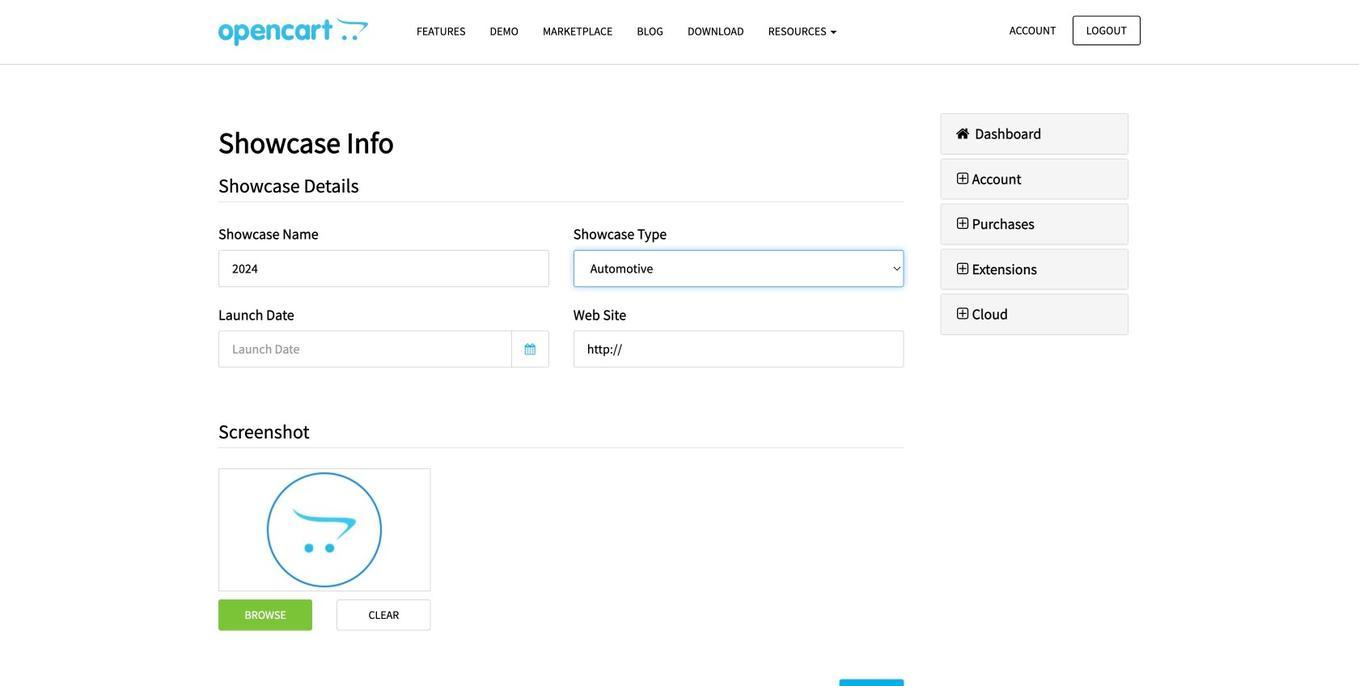 Task type: vqa. For each thing, say whether or not it's contained in the screenshot.
1st plus square o icon
yes



Task type: describe. For each thing, give the bounding box(es) containing it.
Project Name text field
[[218, 250, 549, 287]]

home image
[[953, 126, 972, 141]]

plus square o image
[[953, 307, 972, 321]]

3 plus square o image from the top
[[953, 262, 972, 276]]

Project Web Site text field
[[573, 331, 904, 368]]

opencart - showcase image
[[218, 17, 368, 46]]



Task type: locate. For each thing, give the bounding box(es) containing it.
0 vertical spatial plus square o image
[[953, 171, 972, 186]]

1 vertical spatial plus square o image
[[953, 216, 972, 231]]

2 plus square o image from the top
[[953, 216, 972, 231]]

calendar image
[[525, 343, 535, 355]]

1 plus square o image from the top
[[953, 171, 972, 186]]

plus square o image
[[953, 171, 972, 186], [953, 216, 972, 231], [953, 262, 972, 276]]

Launch Date text field
[[218, 331, 512, 368]]

2 vertical spatial plus square o image
[[953, 262, 972, 276]]



